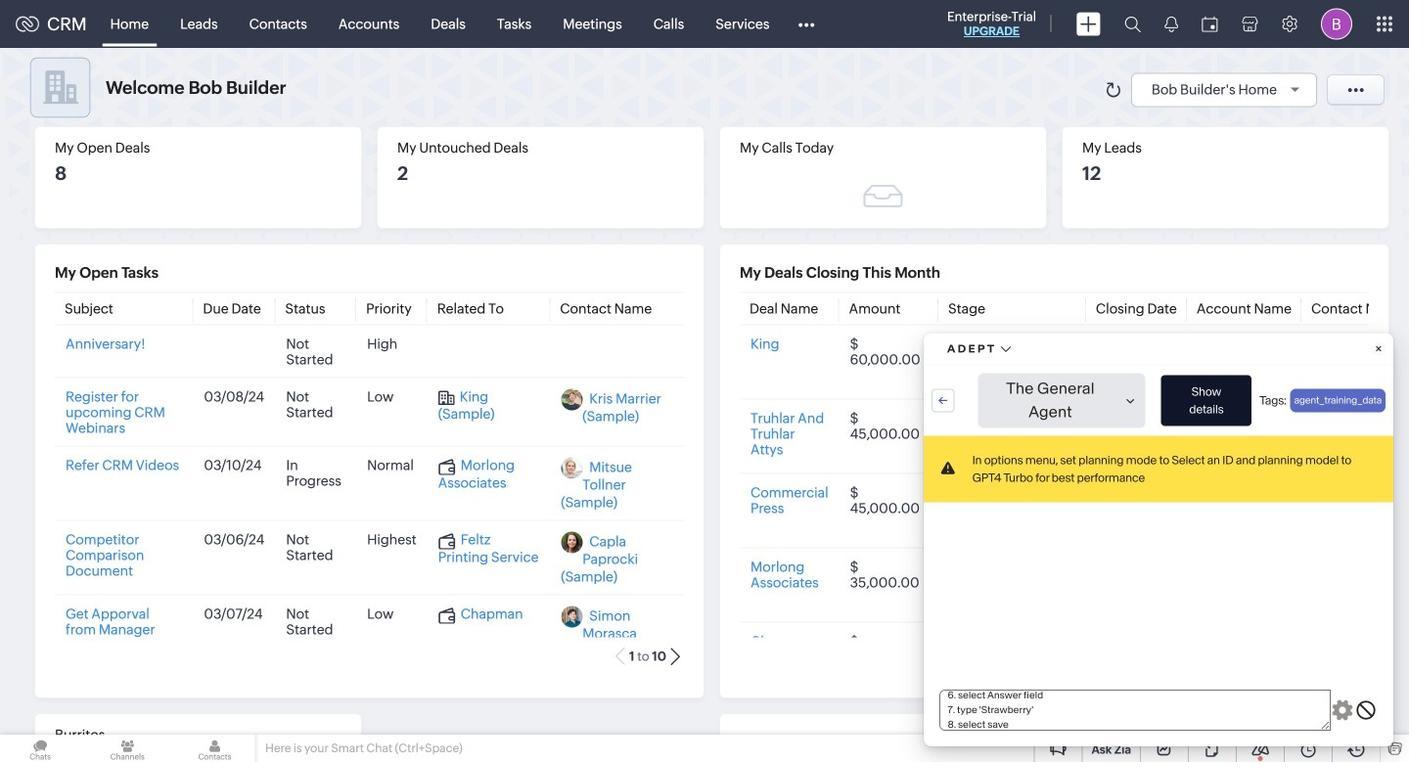 Task type: locate. For each thing, give the bounding box(es) containing it.
Other Modules field
[[785, 8, 827, 40]]

create menu image
[[1076, 12, 1101, 36]]

search image
[[1124, 16, 1141, 32]]

signals image
[[1164, 16, 1178, 32]]

profile element
[[1309, 0, 1364, 47]]

create menu element
[[1065, 0, 1113, 47]]

signals element
[[1153, 0, 1190, 48]]

chats image
[[0, 735, 80, 762]]



Task type: describe. For each thing, give the bounding box(es) containing it.
profile image
[[1321, 8, 1352, 40]]

logo image
[[16, 16, 39, 32]]

calendar image
[[1202, 16, 1218, 32]]

contacts image
[[175, 735, 255, 762]]

channels image
[[87, 735, 168, 762]]

search element
[[1113, 0, 1153, 48]]



Task type: vqa. For each thing, say whether or not it's contained in the screenshot.
Info 'link'
no



